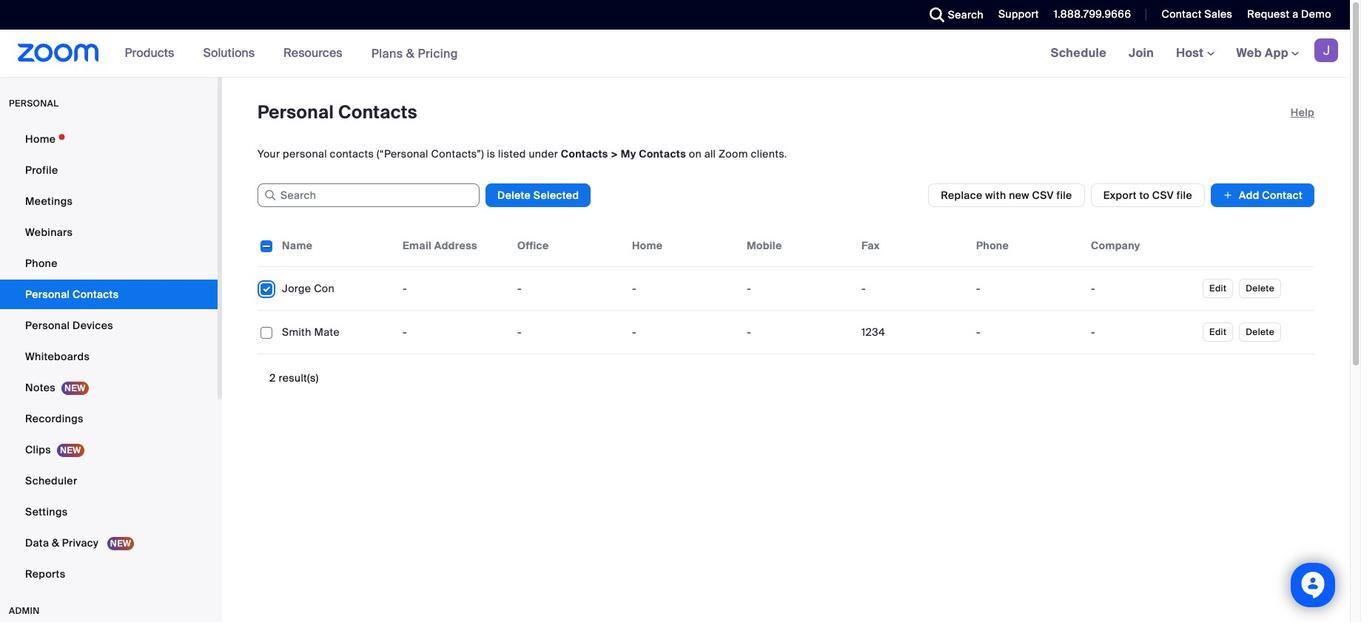 Task type: describe. For each thing, give the bounding box(es) containing it.
replace with new csv file
[[941, 189, 1073, 202]]

csv inside replace with new csv file "button"
[[1033, 189, 1054, 202]]

replace with new csv file button
[[929, 184, 1085, 207]]

a
[[1293, 7, 1299, 21]]

to
[[1140, 189, 1150, 202]]

edit for -
[[1210, 283, 1227, 295]]

2
[[270, 372, 276, 385]]

personal devices
[[25, 319, 113, 332]]

zoom
[[719, 147, 748, 161]]

new
[[1009, 189, 1030, 202]]

on
[[689, 147, 702, 161]]

settings
[[25, 506, 68, 519]]

personal contacts link
[[0, 280, 218, 309]]

0 vertical spatial contact
[[1162, 7, 1202, 21]]

home inside application
[[632, 239, 663, 252]]

plans
[[371, 46, 403, 61]]

add contact button
[[1211, 184, 1315, 207]]

replace
[[941, 189, 983, 202]]

export to csv file
[[1104, 189, 1193, 202]]

banner containing products
[[0, 30, 1350, 78]]

file inside button
[[1177, 189, 1193, 202]]

personal for personal contacts "link"
[[25, 288, 70, 301]]

app
[[1265, 45, 1289, 61]]

scheduler
[[25, 475, 77, 488]]

schedule
[[1051, 45, 1107, 61]]

phone link
[[0, 249, 218, 278]]

personal
[[9, 98, 59, 110]]

home inside personal menu menu
[[25, 133, 56, 146]]

0 vertical spatial personal contacts
[[258, 101, 418, 124]]

export
[[1104, 189, 1137, 202]]

help link
[[1291, 101, 1315, 124]]

resources button
[[284, 30, 349, 77]]

meetings link
[[0, 187, 218, 216]]

products
[[125, 45, 174, 61]]

product information navigation
[[114, 30, 469, 78]]

web app
[[1237, 45, 1289, 61]]

delete inside button
[[498, 189, 531, 202]]

personal
[[283, 147, 327, 161]]

data & privacy
[[25, 537, 101, 550]]

add image
[[1223, 188, 1233, 203]]

email
[[403, 239, 432, 252]]

file inside "button"
[[1057, 189, 1073, 202]]

selected
[[534, 189, 579, 202]]

whiteboards
[[25, 350, 90, 364]]

office
[[518, 239, 549, 252]]

delete selected button
[[486, 184, 591, 207]]

products button
[[125, 30, 181, 77]]

con
[[314, 282, 335, 295]]

contacts")
[[431, 147, 484, 161]]

& for pricing
[[406, 46, 415, 61]]

personal for personal devices link
[[25, 319, 70, 332]]

home link
[[0, 124, 218, 154]]

0 vertical spatial personal
[[258, 101, 334, 124]]

search
[[948, 8, 984, 21]]

company
[[1091, 239, 1141, 252]]

notes link
[[0, 373, 218, 403]]

phone inside personal menu menu
[[25, 257, 58, 270]]

name
[[282, 239, 313, 252]]

reports
[[25, 568, 65, 581]]

contacts inside "link"
[[73, 288, 119, 301]]

1.888.799.9666
[[1054, 7, 1132, 21]]

your
[[258, 147, 280, 161]]

add contact
[[1239, 189, 1303, 202]]

request
[[1248, 7, 1290, 21]]

sales
[[1205, 7, 1233, 21]]

support
[[999, 7, 1039, 21]]

delete for -
[[1246, 283, 1275, 295]]

smith
[[282, 326, 312, 339]]

jorge
[[282, 282, 311, 295]]

request a demo
[[1248, 7, 1332, 21]]

jorge con
[[282, 282, 335, 295]]

csv inside export to csv file button
[[1153, 189, 1174, 202]]

application containing name
[[258, 225, 1326, 366]]

& for privacy
[[52, 537, 59, 550]]

profile link
[[0, 155, 218, 185]]

devices
[[73, 319, 113, 332]]

your personal contacts  ("personal contacts") is listed under contacts > my contacts on all zoom clients.
[[258, 147, 788, 161]]

data & privacy link
[[0, 529, 218, 558]]

edit for 1234
[[1210, 327, 1227, 338]]

admin
[[9, 606, 40, 617]]

contacts up ("personal
[[338, 101, 418, 124]]

web app button
[[1237, 45, 1299, 61]]

solutions
[[203, 45, 255, 61]]

profile
[[25, 164, 58, 177]]

contacts
[[330, 147, 374, 161]]

all
[[705, 147, 716, 161]]

mate
[[314, 326, 340, 339]]

add
[[1239, 189, 1260, 202]]

("personal
[[377, 147, 429, 161]]

edit button for 1234
[[1203, 323, 1234, 342]]



Task type: vqa. For each thing, say whether or not it's contained in the screenshot.
Replace
yes



Task type: locate. For each thing, give the bounding box(es) containing it.
delete for 1234
[[1246, 327, 1275, 338]]

help
[[1291, 106, 1315, 119]]

2 edit button from the top
[[1203, 323, 1234, 342]]

recordings link
[[0, 404, 218, 434]]

result(s)
[[279, 372, 319, 385]]

contact sales
[[1162, 7, 1233, 21]]

1 csv from the left
[[1033, 189, 1054, 202]]

personal contacts inside "link"
[[25, 288, 119, 301]]

1 horizontal spatial contact
[[1263, 189, 1303, 202]]

with
[[986, 189, 1007, 202]]

my
[[621, 147, 636, 161]]

0 horizontal spatial csv
[[1033, 189, 1054, 202]]

1234
[[862, 326, 886, 339]]

smith mate
[[282, 326, 340, 339]]

0 horizontal spatial personal contacts
[[25, 288, 119, 301]]

webinars link
[[0, 218, 218, 247]]

application
[[258, 225, 1326, 366]]

data
[[25, 537, 49, 550]]

contact
[[1162, 7, 1202, 21], [1263, 189, 1303, 202]]

0 horizontal spatial home
[[25, 133, 56, 146]]

host
[[1177, 45, 1207, 61]]

1 vertical spatial personal contacts
[[25, 288, 119, 301]]

& right "data"
[[52, 537, 59, 550]]

1 vertical spatial phone
[[25, 257, 58, 270]]

host button
[[1177, 45, 1215, 61]]

1 vertical spatial delete
[[1246, 283, 1275, 295]]

banner
[[0, 30, 1350, 78]]

1 horizontal spatial home
[[632, 239, 663, 252]]

contact inside button
[[1263, 189, 1303, 202]]

join link
[[1118, 30, 1165, 77]]

edit button for -
[[1203, 279, 1234, 298]]

file right new
[[1057, 189, 1073, 202]]

personal up personal
[[258, 101, 334, 124]]

schedule link
[[1040, 30, 1118, 77]]

settings link
[[0, 498, 218, 527]]

contacts up devices
[[73, 288, 119, 301]]

contact left sales
[[1162, 7, 1202, 21]]

phone down "webinars"
[[25, 257, 58, 270]]

1 horizontal spatial file
[[1177, 189, 1193, 202]]

address
[[434, 239, 477, 252]]

pricing
[[418, 46, 458, 61]]

&
[[406, 46, 415, 61], [52, 537, 59, 550]]

contact right add
[[1263, 189, 1303, 202]]

1 edit button from the top
[[1203, 279, 1234, 298]]

0 vertical spatial delete button
[[1240, 279, 1282, 298]]

0 horizontal spatial file
[[1057, 189, 1073, 202]]

file right the to
[[1177, 189, 1193, 202]]

1 vertical spatial edit button
[[1203, 323, 1234, 342]]

clients.
[[751, 147, 788, 161]]

clips
[[25, 443, 51, 457]]

edit
[[1210, 283, 1227, 295], [1210, 327, 1227, 338]]

file
[[1057, 189, 1073, 202], [1177, 189, 1193, 202]]

notes
[[25, 381, 56, 395]]

1 horizontal spatial &
[[406, 46, 415, 61]]

personal up whiteboards
[[25, 319, 70, 332]]

2 vertical spatial delete
[[1246, 327, 1275, 338]]

1 vertical spatial &
[[52, 537, 59, 550]]

whiteboards link
[[0, 342, 218, 372]]

profile picture image
[[1315, 39, 1339, 62]]

home
[[25, 133, 56, 146], [632, 239, 663, 252]]

phone down "with"
[[977, 239, 1009, 252]]

1 file from the left
[[1057, 189, 1073, 202]]

csv
[[1033, 189, 1054, 202], [1153, 189, 1174, 202]]

0 vertical spatial edit button
[[1203, 279, 1234, 298]]

0 horizontal spatial contact
[[1162, 7, 1202, 21]]

-
[[403, 282, 407, 295], [518, 282, 522, 295], [632, 282, 637, 295], [747, 282, 752, 295], [862, 282, 866, 295], [977, 282, 981, 295], [1091, 282, 1096, 295], [403, 326, 407, 339], [518, 326, 522, 339], [632, 326, 637, 339], [747, 326, 752, 339], [977, 326, 981, 339], [1091, 326, 1096, 339]]

1 horizontal spatial personal contacts
[[258, 101, 418, 124]]

plans & pricing link
[[371, 46, 458, 61], [371, 46, 458, 61]]

phone
[[977, 239, 1009, 252], [25, 257, 58, 270]]

personal contacts
[[258, 101, 418, 124], [25, 288, 119, 301]]

& inside data & privacy link
[[52, 537, 59, 550]]

demo
[[1302, 7, 1332, 21]]

1 vertical spatial delete button
[[1240, 323, 1282, 342]]

2 result(s)
[[270, 372, 319, 385]]

web
[[1237, 45, 1262, 61]]

1 vertical spatial edit
[[1210, 327, 1227, 338]]

edit button
[[1203, 279, 1234, 298], [1203, 323, 1234, 342]]

1 horizontal spatial phone
[[977, 239, 1009, 252]]

1 vertical spatial contact
[[1263, 189, 1303, 202]]

join
[[1129, 45, 1154, 61]]

personal devices link
[[0, 311, 218, 341]]

contacts
[[338, 101, 418, 124], [561, 147, 608, 161], [639, 147, 686, 161], [73, 288, 119, 301]]

meetings navigation
[[1040, 30, 1350, 78]]

csv right new
[[1033, 189, 1054, 202]]

0 horizontal spatial &
[[52, 537, 59, 550]]

listed
[[498, 147, 526, 161]]

delete button for -
[[1240, 279, 1282, 298]]

2 csv from the left
[[1153, 189, 1174, 202]]

contacts left on on the top right
[[639, 147, 686, 161]]

scheduler link
[[0, 466, 218, 496]]

1 edit from the top
[[1210, 283, 1227, 295]]

1 horizontal spatial csv
[[1153, 189, 1174, 202]]

1 vertical spatial home
[[632, 239, 663, 252]]

contacts left >
[[561, 147, 608, 161]]

mobile
[[747, 239, 782, 252]]

reports link
[[0, 560, 218, 589]]

2 delete button from the top
[[1240, 323, 1282, 342]]

0 vertical spatial phone
[[977, 239, 1009, 252]]

2 edit from the top
[[1210, 327, 1227, 338]]

zoom logo image
[[18, 44, 99, 62]]

resources
[[284, 45, 343, 61]]

personal menu menu
[[0, 124, 218, 591]]

& inside product information navigation
[[406, 46, 415, 61]]

solutions button
[[203, 30, 261, 77]]

contact sales link
[[1151, 0, 1237, 30], [1162, 7, 1233, 21]]

personal up personal devices
[[25, 288, 70, 301]]

1.888.799.9666 button
[[1043, 0, 1135, 30], [1054, 7, 1132, 21]]

0 horizontal spatial phone
[[25, 257, 58, 270]]

0 vertical spatial home
[[25, 133, 56, 146]]

webinars
[[25, 226, 73, 239]]

is
[[487, 147, 496, 161]]

personal inside "link"
[[25, 288, 70, 301]]

recordings
[[25, 412, 83, 426]]

email address
[[403, 239, 477, 252]]

clips link
[[0, 435, 218, 465]]

personal contacts up personal devices
[[25, 288, 119, 301]]

& right plans at the top
[[406, 46, 415, 61]]

delete button for 1234
[[1240, 323, 1282, 342]]

2 file from the left
[[1177, 189, 1193, 202]]

0 vertical spatial delete
[[498, 189, 531, 202]]

1 delete button from the top
[[1240, 279, 1282, 298]]

fax
[[862, 239, 880, 252]]

Search Contacts Input text field
[[258, 184, 480, 207]]

csv right the to
[[1153, 189, 1174, 202]]

personal contacts up contacts
[[258, 101, 418, 124]]

1 vertical spatial personal
[[25, 288, 70, 301]]

export to csv file button
[[1091, 184, 1205, 207]]

privacy
[[62, 537, 99, 550]]

under
[[529, 147, 558, 161]]

delete selected
[[498, 189, 579, 202]]

delete
[[498, 189, 531, 202], [1246, 283, 1275, 295], [1246, 327, 1275, 338]]

plans & pricing
[[371, 46, 458, 61]]

meetings
[[25, 195, 73, 208]]

0 vertical spatial &
[[406, 46, 415, 61]]

0 vertical spatial edit
[[1210, 283, 1227, 295]]

2 vertical spatial personal
[[25, 319, 70, 332]]



